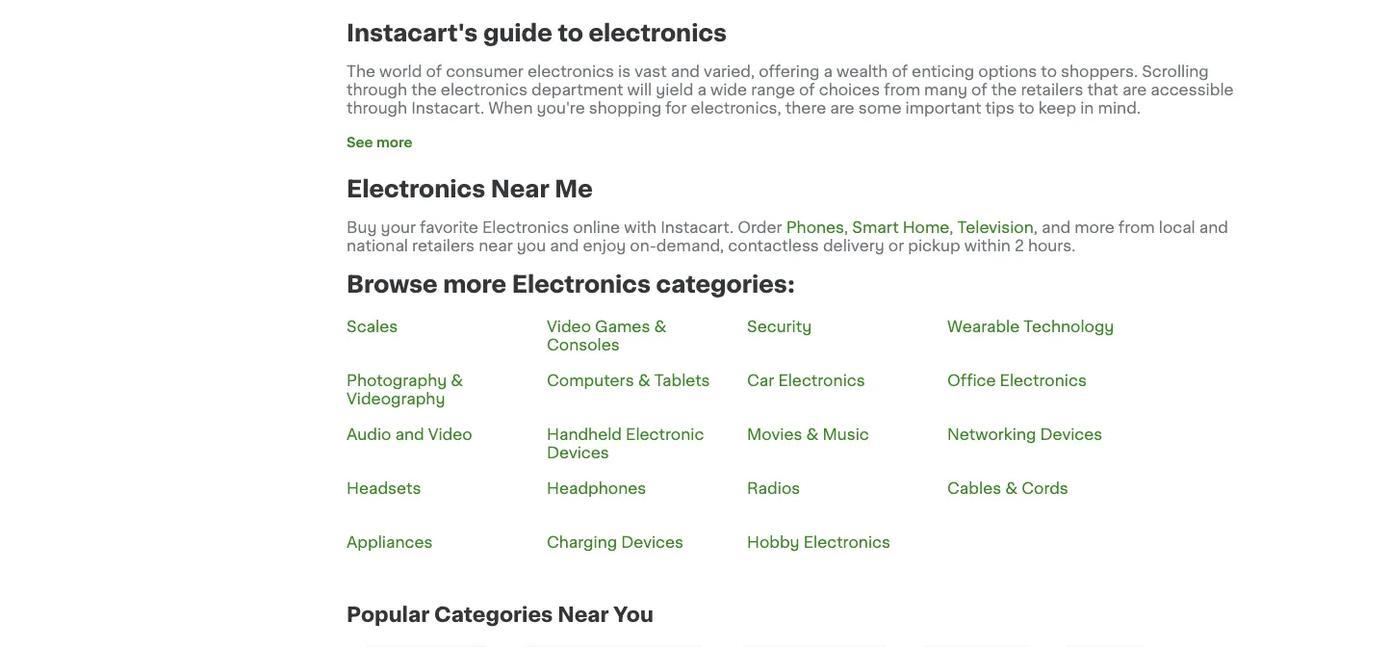 Task type: describe. For each thing, give the bounding box(es) containing it.
order
[[738, 221, 783, 236]]

audio
[[347, 428, 391, 443]]

networking devices
[[948, 428, 1103, 443]]

more for see more
[[376, 136, 413, 150]]

and down "videography"
[[395, 428, 424, 443]]

of up tips
[[972, 83, 988, 98]]

see more button
[[347, 133, 413, 153]]

games
[[595, 320, 650, 335]]

retailers inside , and more from local and national retailers near you and enjoy on-demand, contactless delivery or pickup within 2 hours.
[[412, 239, 475, 254]]

with
[[624, 221, 657, 236]]

wealth
[[837, 65, 888, 80]]

that
[[1088, 83, 1119, 98]]

radios
[[747, 481, 800, 497]]

cables & cords
[[948, 481, 1069, 497]]

1 the from the left
[[411, 83, 437, 98]]

cables
[[948, 481, 1002, 497]]

handheld electronic devices link
[[547, 428, 704, 461]]

browse
[[347, 273, 438, 297]]

options
[[979, 65, 1037, 80]]

cords
[[1022, 481, 1069, 497]]

categories
[[434, 605, 553, 625]]

online
[[573, 221, 620, 236]]

charging
[[547, 535, 617, 551]]

technology
[[1024, 320, 1115, 335]]

2 through from the top
[[347, 101, 407, 117]]

yield
[[656, 83, 694, 98]]

contactless
[[728, 239, 819, 254]]

electronics up movies & music link at bottom
[[778, 374, 865, 389]]

security
[[747, 320, 812, 335]]

wide
[[711, 83, 747, 98]]

& for movies & music
[[807, 428, 819, 443]]

charging devices
[[547, 535, 684, 551]]

and up hours.
[[1042, 221, 1071, 236]]

electronics right hobby
[[804, 535, 891, 551]]

headsets link
[[347, 481, 421, 497]]

hobby
[[747, 535, 800, 551]]

wearable technology link
[[948, 320, 1115, 335]]

you're
[[537, 101, 585, 117]]

devices for charging devices
[[621, 535, 684, 551]]

appliances link
[[347, 535, 433, 551]]

you
[[614, 605, 654, 625]]

1 vertical spatial instacart.
[[661, 221, 734, 236]]

2 horizontal spatial to
[[1041, 65, 1057, 80]]

videography
[[347, 392, 445, 407]]

see more text element
[[347, 136, 413, 150]]

movies & music
[[747, 428, 869, 443]]

phones
[[786, 221, 845, 236]]

and right local
[[1200, 221, 1229, 236]]

of right wealth
[[892, 65, 908, 80]]

car electronics
[[747, 374, 865, 389]]

browse more electronics categories:
[[347, 273, 795, 297]]

national
[[347, 239, 408, 254]]

1 , from the left
[[845, 221, 849, 236]]

handheld
[[547, 428, 622, 443]]

department
[[532, 83, 624, 98]]

headsets
[[347, 481, 421, 497]]

0 horizontal spatial to
[[558, 22, 583, 45]]

scales
[[347, 320, 398, 335]]

varied,
[[704, 65, 755, 80]]

delivery
[[823, 239, 885, 254]]

is
[[618, 65, 631, 80]]

keep
[[1039, 101, 1077, 117]]

range
[[751, 83, 795, 98]]

office
[[948, 374, 996, 389]]

vast
[[635, 65, 667, 80]]

wearable technology
[[948, 320, 1115, 335]]

electronics,
[[691, 101, 782, 117]]

shoppers.
[[1061, 65, 1138, 80]]

movies & music link
[[747, 428, 869, 443]]

electronics near me
[[347, 178, 593, 201]]

0 horizontal spatial near
[[491, 178, 550, 201]]

see more
[[347, 136, 413, 150]]

security link
[[747, 320, 812, 335]]

hobby electronics
[[747, 535, 891, 551]]

or
[[889, 239, 904, 254]]

you
[[517, 239, 546, 254]]

, and more from local and national retailers near you and enjoy on-demand, contactless delivery or pickup within 2 hours.
[[347, 221, 1229, 254]]

instacart's guide to electronics
[[347, 22, 727, 45]]

& for computers & tablets
[[638, 374, 651, 389]]

retailers inside the world of consumer electronics is vast and varied, offering a wealth of enticing options to shoppers. scrolling through the electronics department will yield a wide range of choices from many of the retailers that are accessible through instacart. when you're shopping for electronics, there are some important tips to keep in mind.
[[1021, 83, 1084, 98]]

1 vertical spatial are
[[830, 101, 855, 117]]

cables & cords link
[[948, 481, 1069, 497]]

important
[[906, 101, 982, 117]]

car
[[747, 374, 775, 389]]

computers & tablets
[[547, 374, 710, 389]]

& for photography & videography
[[451, 374, 463, 389]]

phones link
[[786, 221, 845, 236]]

electronic
[[626, 428, 704, 443]]

from inside , and more from local and national retailers near you and enjoy on-demand, contactless delivery or pickup within 2 hours.
[[1119, 221, 1155, 236]]

within
[[965, 239, 1011, 254]]

car electronics link
[[747, 374, 865, 389]]



Task type: vqa. For each thing, say whether or not it's contained in the screenshot.
Near
yes



Task type: locate. For each thing, give the bounding box(es) containing it.
to up the keep
[[1041, 65, 1057, 80]]

retailers up the keep
[[1021, 83, 1084, 98]]

music
[[823, 428, 869, 443]]

0 vertical spatial more
[[376, 136, 413, 150]]

favorite
[[420, 221, 479, 236]]

devices
[[1041, 428, 1103, 443], [547, 446, 609, 461], [621, 535, 684, 551]]

1 horizontal spatial devices
[[621, 535, 684, 551]]

scrolling
[[1142, 65, 1209, 80]]

1 through from the top
[[347, 83, 407, 98]]

pickup
[[908, 239, 961, 254]]

consumer
[[446, 65, 524, 80]]

instacart. up demand,
[[661, 221, 734, 236]]

offering
[[759, 65, 820, 80]]

networking devices link
[[948, 428, 1103, 443]]

to right tips
[[1019, 101, 1035, 117]]

2 horizontal spatial devices
[[1041, 428, 1103, 443]]

2 vertical spatial electronics
[[441, 83, 528, 98]]

electronics down wearable technology link
[[1000, 374, 1087, 389]]

1 vertical spatial video
[[428, 428, 473, 443]]

devices for networking devices
[[1041, 428, 1103, 443]]

& inside video games & consoles
[[654, 320, 667, 335]]

your
[[381, 221, 416, 236]]

2 horizontal spatial ,
[[1034, 221, 1038, 236]]

from
[[884, 83, 921, 98], [1119, 221, 1155, 236]]

& inside "photography & videography"
[[451, 374, 463, 389]]

the down world
[[411, 83, 437, 98]]

instacart. down consumer
[[411, 101, 485, 117]]

consoles
[[547, 338, 620, 353]]

1 vertical spatial from
[[1119, 221, 1155, 236]]

devices down handheld on the bottom left
[[547, 446, 609, 461]]

office electronics
[[948, 374, 1087, 389]]

1 horizontal spatial from
[[1119, 221, 1155, 236]]

2 vertical spatial devices
[[621, 535, 684, 551]]

radios link
[[747, 481, 800, 497]]

2
[[1015, 239, 1024, 254]]

video down "photography & videography"
[[428, 428, 473, 443]]

near left you
[[558, 605, 609, 625]]

categories:
[[656, 273, 795, 297]]

from up some
[[884, 83, 921, 98]]

0 horizontal spatial instacart.
[[411, 101, 485, 117]]

, up pickup
[[950, 221, 954, 236]]

movies
[[747, 428, 803, 443]]

0 vertical spatial through
[[347, 83, 407, 98]]

see
[[347, 136, 373, 150]]

more inside , and more from local and national retailers near you and enjoy on-demand, contactless delivery or pickup within 2 hours.
[[1075, 221, 1115, 236]]

popular categories near you
[[347, 605, 654, 625]]

more inside button
[[376, 136, 413, 150]]

1 vertical spatial to
[[1041, 65, 1057, 80]]

, up delivery
[[845, 221, 849, 236]]

retailers
[[1021, 83, 1084, 98], [412, 239, 475, 254]]

handheld electronic devices
[[547, 428, 704, 461]]

electronics down consumer
[[441, 83, 528, 98]]

0 horizontal spatial ,
[[845, 221, 849, 236]]

0 horizontal spatial from
[[884, 83, 921, 98]]

&
[[654, 320, 667, 335], [451, 374, 463, 389], [638, 374, 651, 389], [807, 428, 819, 443], [1006, 481, 1018, 497]]

scales link
[[347, 320, 398, 335]]

video games & consoles
[[547, 320, 667, 353]]

enticing
[[912, 65, 975, 80]]

computers & tablets link
[[547, 374, 710, 389]]

audio and video link
[[347, 428, 473, 443]]

2 the from the left
[[992, 83, 1017, 98]]

and
[[671, 65, 700, 80], [1042, 221, 1071, 236], [1200, 221, 1229, 236], [550, 239, 579, 254], [395, 428, 424, 443]]

choices
[[819, 83, 880, 98]]

smart
[[853, 221, 899, 236]]

video inside video games & consoles
[[547, 320, 591, 335]]

0 vertical spatial electronics
[[589, 22, 727, 45]]

electronics up you
[[482, 221, 569, 236]]

0 horizontal spatial devices
[[547, 446, 609, 461]]

& right the games
[[654, 320, 667, 335]]

appliances
[[347, 535, 433, 551]]

local
[[1159, 221, 1196, 236]]

there
[[786, 101, 826, 117]]

wearable
[[948, 320, 1020, 335]]

more for browse more electronics categories:
[[443, 273, 507, 297]]

a up choices
[[824, 65, 833, 80]]

& left the music
[[807, 428, 819, 443]]

networking
[[948, 428, 1037, 443]]

some
[[859, 101, 902, 117]]

, inside , and more from local and national retailers near you and enjoy on-demand, contactless delivery or pickup within 2 hours.
[[1034, 221, 1038, 236]]

1 horizontal spatial near
[[558, 605, 609, 625]]

0 horizontal spatial more
[[376, 136, 413, 150]]

will
[[627, 83, 652, 98]]

world
[[379, 65, 422, 80]]

tablets
[[654, 374, 710, 389]]

the down options
[[992, 83, 1017, 98]]

0 vertical spatial a
[[824, 65, 833, 80]]

& for cables & cords
[[1006, 481, 1018, 497]]

of up there
[[799, 83, 815, 98]]

1 vertical spatial more
[[1075, 221, 1115, 236]]

0 horizontal spatial the
[[411, 83, 437, 98]]

and up 'yield'
[[671, 65, 700, 80]]

0 vertical spatial to
[[558, 22, 583, 45]]

devices inside handheld electronic devices
[[547, 446, 609, 461]]

video
[[547, 320, 591, 335], [428, 428, 473, 443]]

electronics up department
[[528, 65, 614, 80]]

electronics
[[589, 22, 727, 45], [528, 65, 614, 80], [441, 83, 528, 98]]

& right photography
[[451, 374, 463, 389]]

of right world
[[426, 65, 442, 80]]

1 vertical spatial a
[[698, 83, 707, 98]]

a
[[824, 65, 833, 80], [698, 83, 707, 98]]

0 vertical spatial retailers
[[1021, 83, 1084, 98]]

0 vertical spatial near
[[491, 178, 550, 201]]

many
[[925, 83, 968, 98]]

from left local
[[1119, 221, 1155, 236]]

me
[[555, 178, 593, 201]]

to right guide
[[558, 22, 583, 45]]

office electronics link
[[948, 374, 1087, 389]]

1 vertical spatial near
[[558, 605, 609, 625]]

near
[[479, 239, 513, 254]]

buy
[[347, 221, 377, 236]]

audio and video
[[347, 428, 473, 443]]

0 horizontal spatial retailers
[[412, 239, 475, 254]]

& left cords
[[1006, 481, 1018, 497]]

mind.
[[1098, 101, 1141, 117]]

2 vertical spatial to
[[1019, 101, 1035, 117]]

0 vertical spatial devices
[[1041, 428, 1103, 443]]

2 , from the left
[[950, 221, 954, 236]]

photography & videography link
[[347, 374, 463, 407]]

retailers down favorite
[[412, 239, 475, 254]]

a left wide
[[698, 83, 707, 98]]

2 vertical spatial more
[[443, 273, 507, 297]]

, up hours.
[[1034, 221, 1038, 236]]

2 horizontal spatial more
[[1075, 221, 1115, 236]]

and right you
[[550, 239, 579, 254]]

shopping
[[589, 101, 662, 117]]

0 vertical spatial video
[[547, 320, 591, 335]]

demand,
[[657, 239, 724, 254]]

1 vertical spatial devices
[[547, 446, 609, 461]]

electronics up vast
[[589, 22, 727, 45]]

3 , from the left
[[1034, 221, 1038, 236]]

devices right the charging
[[621, 535, 684, 551]]

,
[[845, 221, 849, 236], [950, 221, 954, 236], [1034, 221, 1038, 236]]

& left tablets
[[638, 374, 651, 389]]

more up hours.
[[1075, 221, 1115, 236]]

more down near
[[443, 273, 507, 297]]

1 horizontal spatial a
[[824, 65, 833, 80]]

through down the
[[347, 83, 407, 98]]

1 horizontal spatial to
[[1019, 101, 1035, 117]]

when
[[488, 101, 533, 117]]

from inside the world of consumer electronics is vast and varied, offering a wealth of enticing options to shoppers. scrolling through the electronics department will yield a wide range of choices from many of the retailers that are accessible through instacart. when you're shopping for electronics, there are some important tips to keep in mind.
[[884, 83, 921, 98]]

the
[[347, 65, 376, 80]]

0 vertical spatial from
[[884, 83, 921, 98]]

hours.
[[1028, 239, 1076, 254]]

1 vertical spatial retailers
[[412, 239, 475, 254]]

instacart. inside the world of consumer electronics is vast and varied, offering a wealth of enticing options to shoppers. scrolling through the electronics department will yield a wide range of choices from many of the retailers that are accessible through instacart. when you're shopping for electronics, there are some important tips to keep in mind.
[[411, 101, 485, 117]]

0 vertical spatial are
[[1123, 83, 1147, 98]]

through
[[347, 83, 407, 98], [347, 101, 407, 117]]

in
[[1081, 101, 1094, 117]]

electronics down enjoy
[[512, 273, 651, 297]]

photography & videography
[[347, 374, 463, 407]]

1 vertical spatial electronics
[[528, 65, 614, 80]]

0 horizontal spatial are
[[830, 101, 855, 117]]

devices up cords
[[1041, 428, 1103, 443]]

smart home link
[[853, 221, 950, 236]]

1 horizontal spatial more
[[443, 273, 507, 297]]

television link
[[958, 221, 1034, 236]]

0 horizontal spatial a
[[698, 83, 707, 98]]

1 horizontal spatial instacart.
[[661, 221, 734, 236]]

instacart.
[[411, 101, 485, 117], [661, 221, 734, 236]]

photography
[[347, 374, 447, 389]]

0 horizontal spatial video
[[428, 428, 473, 443]]

1 vertical spatial through
[[347, 101, 407, 117]]

1 horizontal spatial are
[[1123, 83, 1147, 98]]

video up consoles
[[547, 320, 591, 335]]

near left me
[[491, 178, 550, 201]]

and inside the world of consumer electronics is vast and varied, offering a wealth of enticing options to shoppers. scrolling through the electronics department will yield a wide range of choices from many of the retailers that are accessible through instacart. when you're shopping for electronics, there are some important tips to keep in mind.
[[671, 65, 700, 80]]

popular
[[347, 605, 430, 625]]

1 horizontal spatial ,
[[950, 221, 954, 236]]

are down choices
[[830, 101, 855, 117]]

1 horizontal spatial video
[[547, 320, 591, 335]]

1 horizontal spatial retailers
[[1021, 83, 1084, 98]]

are up mind.
[[1123, 83, 1147, 98]]

computers
[[547, 374, 634, 389]]

electronics up your
[[347, 178, 485, 201]]

more right the see
[[376, 136, 413, 150]]

through up see more
[[347, 101, 407, 117]]

hobby electronics link
[[747, 535, 891, 551]]

0 vertical spatial instacart.
[[411, 101, 485, 117]]

1 horizontal spatial the
[[992, 83, 1017, 98]]

electronics
[[347, 178, 485, 201], [482, 221, 569, 236], [512, 273, 651, 297], [778, 374, 865, 389], [1000, 374, 1087, 389], [804, 535, 891, 551]]



